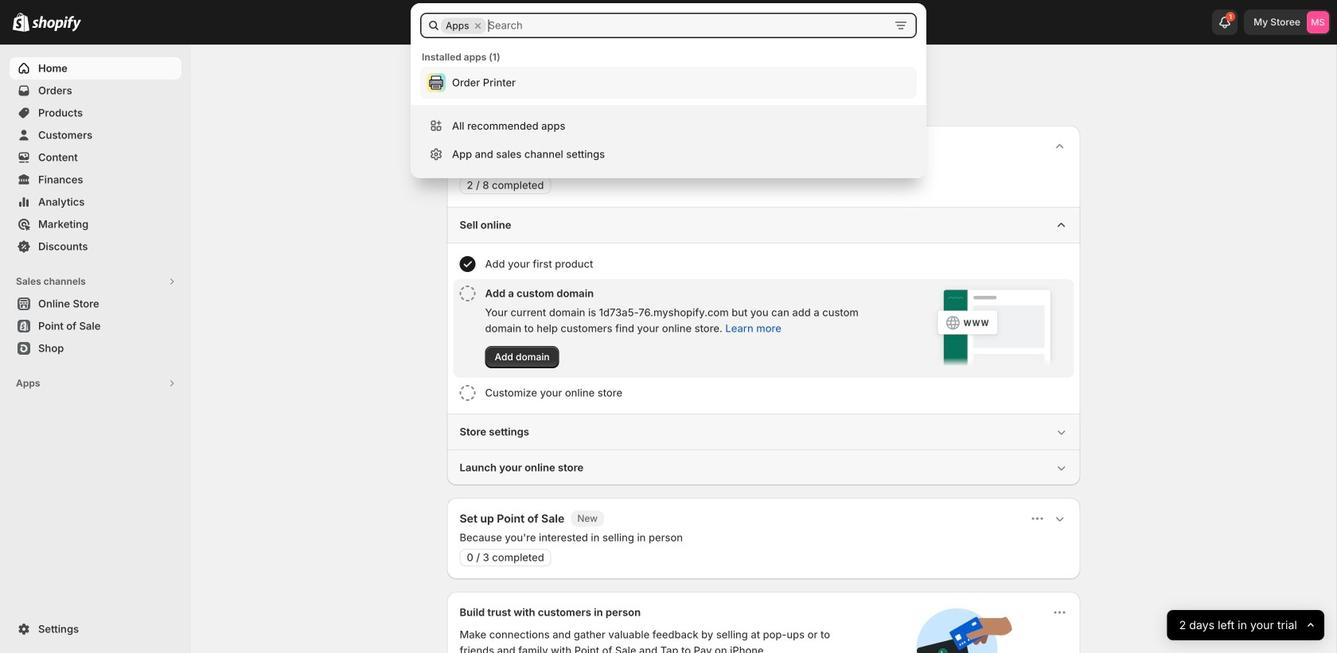 Task type: locate. For each thing, give the bounding box(es) containing it.
shopify image
[[32, 16, 81, 32]]

setup guide region
[[447, 126, 1081, 486]]

mark add your first product as not done image
[[460, 256, 476, 272]]

mark customize your online store as done image
[[460, 385, 476, 401]]

menu item
[[420, 67, 917, 99]]



Task type: describe. For each thing, give the bounding box(es) containing it.
mark add a custom domain as done image
[[460, 286, 476, 302]]

results menu
[[420, 111, 917, 169]]

guide categories group
[[447, 207, 1081, 486]]

Search text field
[[487, 13, 887, 38]]

sell online group
[[447, 207, 1081, 414]]

add a custom domain group
[[453, 279, 1074, 378]]



Task type: vqa. For each thing, say whether or not it's contained in the screenshot.
leftmost Add
no



